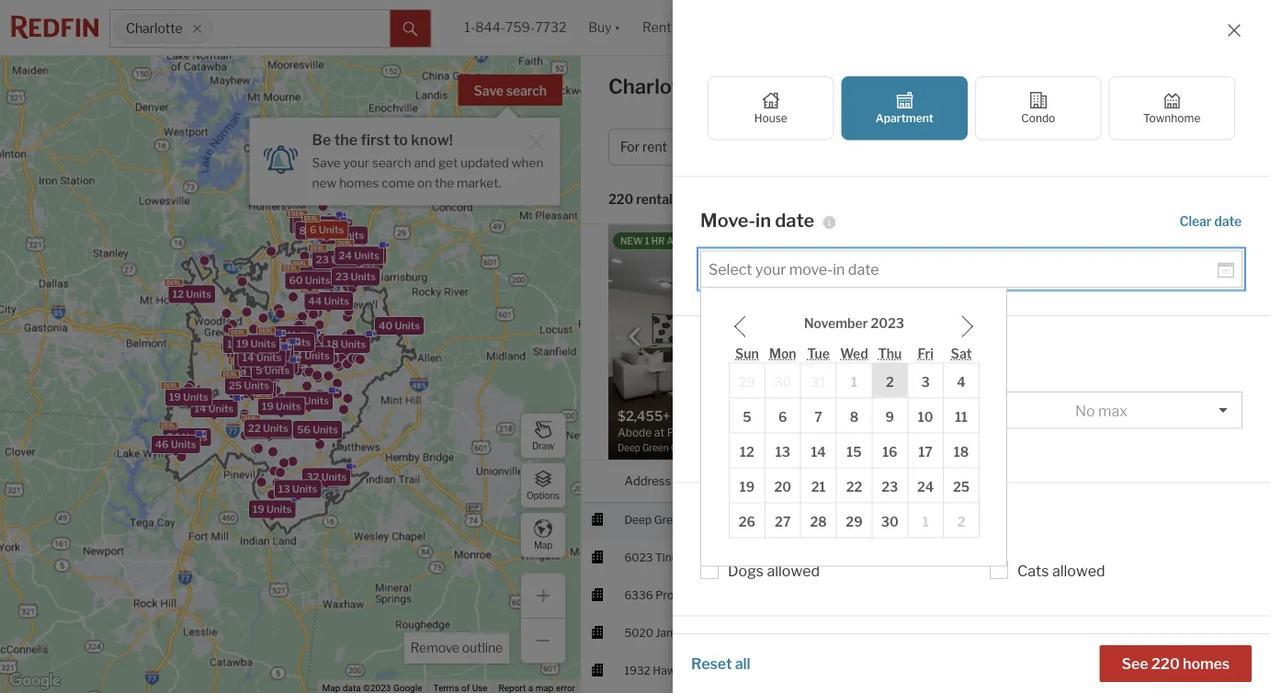Task type: vqa. For each thing, say whether or not it's contained in the screenshot.
WIRELESS
no



Task type: locate. For each thing, give the bounding box(es) containing it.
8 inside map region
[[245, 362, 252, 373]]

155
[[265, 337, 284, 349]]

when
[[512, 155, 544, 170]]

date right in at the top of the page
[[776, 209, 815, 232]]

2 inside cell
[[887, 375, 895, 391]]

23
[[294, 219, 307, 231], [316, 254, 329, 266], [336, 271, 349, 283], [882, 480, 899, 496]]

14 units
[[271, 338, 311, 350], [242, 352, 282, 364], [195, 403, 234, 415]]

price down 15
[[839, 474, 869, 488]]

2 allowed from the left
[[1053, 562, 1106, 580]]

2 down thu
[[887, 375, 895, 391]]

16 inside cell
[[883, 445, 898, 461]]

0 vertical spatial 6
[[310, 224, 317, 236]]

1 horizontal spatial search
[[507, 83, 547, 99]]

new
[[621, 235, 644, 246]]

23 up thu nov 30 2023 cell
[[882, 480, 899, 496]]

your
[[344, 155, 370, 170]]

1 vertical spatial 21
[[812, 480, 826, 496]]

allowed right dogs
[[767, 562, 820, 580]]

0 horizontal spatial homes
[[340, 175, 379, 190]]

1- right 1-3
[[1008, 627, 1017, 640]]

1 vertical spatial 18
[[954, 445, 970, 461]]

0 vertical spatial < 1 day
[[1141, 627, 1175, 640]]

0 vertical spatial 220
[[609, 192, 634, 207]]

search up come
[[372, 155, 412, 170]]

save inside button
[[474, 83, 504, 99]]

5 units down "26 units"
[[256, 365, 290, 377]]

built
[[1108, 246, 1132, 259]]

charlotte up rent
[[609, 74, 700, 99]]

1 horizontal spatial 21
[[812, 480, 826, 496]]

0 horizontal spatial save
[[312, 155, 341, 170]]

< left lot
[[1048, 271, 1054, 284]]

price inside button
[[722, 139, 754, 155]]

1 vertical spatial price button
[[839, 461, 869, 502]]

row group
[[730, 364, 980, 538]]

save inside save your search and get updated when new homes come on the market.
[[312, 155, 341, 170]]

19 up sun nov 26 2023 cell
[[740, 480, 755, 496]]

2 horizontal spatial 12 units
[[298, 219, 336, 231]]

homes down the your at the left top of page
[[340, 175, 379, 190]]

save for save search
[[474, 83, 504, 99]]

22 units
[[248, 422, 288, 434]]

0 horizontal spatial date
[[776, 209, 815, 232]]

0 vertical spatial the
[[334, 131, 358, 149]]

price down the charlotte apartments for rent
[[722, 139, 754, 155]]

sun
[[736, 346, 760, 362]]

< 1 day right 1,724 at the right
[[1141, 665, 1175, 678]]

outline
[[462, 641, 503, 656]]

remove
[[411, 641, 460, 656]]

deep green ct
[[625, 514, 701, 527]]

1 no from the left
[[790, 402, 810, 420]]

row
[[730, 345, 980, 364], [730, 364, 980, 399], [730, 399, 980, 434], [730, 434, 980, 469], [730, 469, 980, 504], [730, 504, 980, 538]]

21 down 39 units
[[344, 249, 355, 261]]

0 vertical spatial price button
[[710, 129, 789, 166]]

sun nov 19 2023 cell
[[730, 469, 765, 504]]

0 vertical spatial 23 units
[[294, 219, 334, 231]]

10 for 10
[[919, 410, 934, 426]]

1-2
[[1008, 627, 1024, 640]]

favorite button image
[[890, 229, 922, 260]]

james
[[656, 627, 689, 640]]

row containing 2
[[730, 364, 980, 399]]

day up see 220 homes
[[1157, 627, 1175, 640]]

17
[[919, 445, 933, 461]]

homes right see
[[1184, 655, 1231, 673]]

clear date button
[[1180, 205, 1243, 236]]

1- for 2
[[1008, 627, 1017, 640]]

wed nov 08 2023 cell
[[837, 399, 873, 434]]

1 vertical spatial the
[[435, 175, 454, 190]]

baths
[[1008, 474, 1041, 488]]

1- for 3
[[957, 627, 966, 640]]

24 units left 22 units
[[167, 431, 208, 443]]

the right on
[[435, 175, 454, 190]]

18 right 35 units
[[327, 338, 339, 350]]

apartments
[[705, 74, 822, 99]]

0 horizontal spatial 26
[[258, 353, 272, 365]]

2 right • on the right
[[1145, 139, 1154, 155]]

homes inside save your search and get updated when new homes come on the market.
[[340, 175, 379, 190]]

<
[[1048, 271, 1054, 284], [1141, 627, 1147, 640], [1141, 665, 1147, 678]]

allowed right cats
[[1053, 562, 1106, 580]]

8 inside "cell"
[[850, 410, 859, 426]]

1 horizontal spatial 25
[[954, 480, 970, 496]]

23 up 44 units
[[336, 271, 349, 283]]

previous button image
[[626, 328, 645, 346]]

ct
[[688, 514, 701, 527]]

2 horizontal spatial 3
[[966, 627, 973, 640]]

remove outline button
[[404, 633, 510, 664]]

1 horizontal spatial 20
[[775, 480, 792, 496]]

1,875
[[260, 349, 287, 361]]

6 left 39
[[310, 224, 317, 236]]

no for no min
[[790, 402, 810, 420]]

0 horizontal spatial 8
[[245, 362, 252, 373]]

8 up 25 units
[[245, 362, 252, 373]]

26 for 26
[[739, 515, 756, 531]]

833-1,724
[[1059, 665, 1113, 678]]

apartment inside checkbox
[[876, 112, 934, 125]]

1932 hawkins st
[[625, 665, 711, 678]]

10 up fri nov 17 2023 cell
[[919, 410, 934, 426]]

1- left 759-
[[465, 20, 476, 35]]

options button
[[521, 463, 567, 509]]

all filters • 2
[[1080, 139, 1154, 155]]

220 left rentals
[[609, 192, 634, 207]]

3 inside cell
[[922, 375, 931, 391]]

34 units down 155 units
[[289, 350, 330, 362]]

3 down fri
[[922, 375, 931, 391]]

26 inside map region
[[258, 353, 272, 365]]

3
[[922, 375, 931, 391], [957, 514, 964, 527], [966, 627, 973, 640]]

21 for 21
[[812, 480, 826, 496]]

dialog
[[701, 287, 1008, 567]]

1 vertical spatial /mo
[[884, 627, 905, 640]]

6 row from the top
[[730, 504, 980, 538]]

/mo left the fri dec 01 2023 cell
[[885, 514, 906, 527]]

no left min
[[790, 402, 810, 420]]

1 horizontal spatial 26
[[739, 515, 756, 531]]

no for no max
[[1076, 402, 1096, 420]]

4 for 4
[[958, 375, 966, 391]]

fri nov 24 2023 cell
[[908, 469, 944, 504]]

row containing 19
[[730, 469, 980, 504]]

1 vertical spatial day
[[1157, 665, 1175, 678]]

40
[[379, 320, 393, 332]]

date right the clear
[[1215, 214, 1242, 229]]

< right 1,724 at the right
[[1141, 665, 1147, 678]]

0 vertical spatial 18
[[327, 338, 339, 350]]

12 inside sun nov 12 2023 cell
[[740, 445, 755, 461]]

location button
[[747, 461, 797, 502]]

1 vertical spatial search
[[372, 155, 412, 170]]

ago
[[667, 235, 688, 246]]

10
[[919, 410, 934, 426], [250, 424, 262, 436]]

lee
[[733, 627, 753, 640]]

0 horizontal spatial 24
[[167, 431, 180, 443]]

lot
[[1083, 271, 1100, 284]]

10 inside cell
[[919, 410, 934, 426]]

see 220 homes button
[[1100, 646, 1253, 682]]

the inside save your search and get updated when new homes come on the market.
[[435, 175, 454, 190]]

833-
[[1059, 665, 1085, 678]]

/mo for $1,406+ /mo
[[884, 627, 905, 640]]

to right the first
[[394, 131, 408, 149]]

19 up 273
[[237, 338, 249, 350]]

2 vertical spatial 23 units
[[336, 271, 376, 283]]

20 inside map region
[[246, 351, 259, 363]]

5 units down 4 units on the left bottom of the page
[[249, 365, 284, 377]]

23 up 37 units
[[316, 254, 329, 266]]

0 horizontal spatial 12 units
[[173, 288, 211, 300]]

2 favorite this home image from the top
[[1224, 658, 1247, 680]]

apartment left remove apartment image
[[808, 139, 876, 155]]

21 for 21 units
[[344, 249, 355, 261]]

ft.
[[970, 246, 982, 259]]

< 1 day up see 220 homes
[[1141, 627, 1175, 640]]

price button down house
[[710, 129, 789, 166]]

0 vertical spatial /mo
[[885, 514, 906, 527]]

save down '844-' at top
[[474, 83, 504, 99]]

1 vertical spatial 22
[[847, 480, 863, 496]]

34 up 25 units
[[236, 367, 250, 379]]

2 day from the top
[[1157, 665, 1175, 678]]

4 units
[[247, 352, 282, 364]]

favorite this home image
[[1224, 621, 1247, 643], [1224, 658, 1247, 680]]

0 horizontal spatial price button
[[710, 129, 789, 166]]

day right see
[[1157, 665, 1175, 678]]

charlotte for 1932 hawkins st
[[747, 665, 796, 678]]

0 horizontal spatial 34
[[236, 367, 250, 379]]

22 down 25 units
[[248, 422, 261, 434]]

cats
[[1018, 562, 1050, 580]]

0 horizontal spatial 20
[[246, 351, 259, 363]]

1 allowed from the left
[[767, 562, 820, 580]]

apartment up remove apartment image
[[876, 112, 934, 125]]

2 inside cell
[[958, 515, 966, 531]]

fri nov 17 2023 cell
[[908, 434, 944, 469]]

1 horizontal spatial date
[[1215, 214, 1242, 229]]

1- left 1-2
[[957, 627, 966, 640]]

1 vertical spatial homes
[[1184, 655, 1231, 673]]

sat nov 18 2023 cell
[[944, 434, 980, 469]]

0 vertical spatial homes
[[340, 175, 379, 190]]

save search button
[[459, 74, 563, 106]]

footage
[[767, 346, 836, 368]]

21 inside map region
[[344, 249, 355, 261]]

Apartment checkbox
[[842, 77, 968, 141]]

sat nov 25 2023 cell
[[944, 469, 980, 504]]

10 inside map region
[[250, 424, 262, 436]]

2 inside button
[[1145, 139, 1154, 155]]

the
[[334, 131, 358, 149], [435, 175, 454, 190]]

695-
[[1059, 627, 1085, 640]]

/mo for $2,455+ /mo
[[885, 514, 906, 527]]

19 up 22 units
[[262, 401, 274, 413]]

0 vertical spatial day
[[1157, 627, 1175, 640]]

row group containing 2
[[730, 364, 980, 538]]

charlotte down 27
[[747, 551, 796, 565]]

0 horizontal spatial allowed
[[767, 562, 820, 580]]

price button right 'tue nov 21 2023' cell
[[839, 461, 869, 502]]

26 inside cell
[[739, 515, 756, 531]]

0 vertical spatial 3
[[922, 375, 931, 391]]

2 no from the left
[[1076, 402, 1096, 420]]

Select your move-in date text field
[[709, 261, 1219, 279]]

0 horizontal spatial 3
[[922, 375, 931, 391]]

charlotte down way
[[747, 665, 796, 678]]

3 right the fri dec 01 2023 cell
[[957, 514, 964, 527]]

square footage
[[701, 346, 836, 368]]

1 vertical spatial 23 units
[[316, 254, 357, 266]]

charlotte left the remove charlotte image
[[126, 21, 183, 36]]

18 left x-out this home icon
[[954, 445, 970, 461]]

bradley
[[691, 627, 731, 640]]

5 row from the top
[[730, 469, 980, 504]]

0 vertical spatial price
[[722, 139, 754, 155]]

draw
[[532, 441, 555, 452]]

7 units
[[245, 355, 278, 367], [260, 359, 294, 371]]

7732
[[535, 20, 567, 35]]

1 vertical spatial 24 units
[[167, 431, 208, 443]]

rentals
[[637, 192, 680, 207]]

6 for 6
[[779, 410, 788, 426]]

$2,455+ /mo
[[839, 514, 906, 527]]

option group
[[708, 77, 1236, 141]]

1 horizontal spatial no
[[1076, 402, 1096, 420]]

/
[[964, 139, 968, 155]]

24 units down 39 units
[[339, 250, 380, 262]]

apartment button
[[796, 129, 910, 166]]

26
[[258, 353, 272, 365], [739, 515, 756, 531]]

21 inside 'tue nov 21 2023' cell
[[812, 480, 826, 496]]

charlotte down mon nov 20 2023 cell
[[747, 514, 796, 527]]

0 horizontal spatial 4
[[247, 352, 254, 364]]

no left max
[[1076, 402, 1096, 420]]

2 right the fri dec 01 2023 cell
[[958, 515, 966, 531]]

25 inside map region
[[229, 380, 242, 392]]

0 horizontal spatial 21
[[344, 249, 355, 261]]

10 down 25 units
[[250, 424, 262, 436]]

0 vertical spatial 8
[[245, 362, 252, 373]]

23 units
[[294, 219, 334, 231], [316, 254, 357, 266], [336, 271, 376, 283]]

< up see
[[1141, 627, 1147, 640]]

62 units
[[289, 395, 329, 407]]

25 down 273
[[229, 380, 242, 392]]

34 units up 25 units
[[236, 367, 277, 379]]

1 left lot
[[1057, 271, 1062, 284]]

1 horizontal spatial 34
[[289, 350, 302, 362]]

1 horizontal spatial allowed
[[1053, 562, 1106, 580]]

13 inside cell
[[776, 445, 791, 461]]

come
[[382, 175, 415, 190]]

0 vertical spatial 4
[[247, 352, 254, 364]]

62
[[289, 395, 302, 407]]

0 horizontal spatial 6
[[310, 224, 317, 236]]

grid containing november 2023
[[729, 316, 980, 539]]

24 inside cell
[[918, 480, 935, 496]]

providence
[[656, 589, 715, 603]]

34 down 155 units
[[289, 350, 302, 362]]

sq.ft. button
[[1059, 461, 1090, 502]]

tue nov 07 2023 cell
[[801, 399, 837, 434]]

1 vertical spatial 14 units
[[242, 352, 282, 364]]

1 vertical spatial 8
[[850, 410, 859, 426]]

5 up 25 units
[[249, 365, 256, 377]]

86
[[299, 225, 313, 237]]

21 up tue nov 28 2023 cell
[[812, 480, 826, 496]]

8
[[245, 362, 252, 373], [850, 410, 859, 426]]

1,724
[[1085, 665, 1113, 678]]

2 horizontal spatial 7
[[815, 410, 823, 426]]

on redfin
[[1141, 474, 1196, 488]]

0 horizontal spatial 25
[[229, 380, 242, 392]]

apartment inside button
[[808, 139, 876, 155]]

3 left 1-2
[[966, 627, 973, 640]]

1 horizontal spatial the
[[435, 175, 454, 190]]

2 horizontal spatial 1-
[[1008, 627, 1017, 640]]

to
[[394, 131, 408, 149], [966, 403, 978, 418]]

1 horizontal spatial 8
[[850, 410, 859, 426]]

1 horizontal spatial homes
[[1184, 655, 1231, 673]]

4 inside map region
[[247, 352, 254, 364]]

/mo right $1,406+
[[884, 627, 905, 640]]

0 vertical spatial search
[[507, 83, 547, 99]]

22 inside cell
[[847, 480, 863, 496]]

0 horizontal spatial 18
[[327, 338, 339, 350]]

8 right min
[[850, 410, 859, 426]]

5 up sun nov 12 2023 cell
[[743, 410, 752, 426]]

13 for 13
[[776, 445, 791, 461]]

13 for 13 units
[[279, 483, 290, 495]]

fri nov 10 2023 cell
[[908, 399, 944, 434]]

save your search and get updated when new homes come on the market.
[[312, 155, 544, 190]]

table button
[[1198, 195, 1243, 223]]

1 inside cell
[[923, 515, 929, 531]]

1 horizontal spatial 24
[[339, 250, 352, 262]]

0 horizontal spatial to
[[394, 131, 408, 149]]

sat nov 04 2023 cell
[[944, 364, 980, 399]]

search down 759-
[[507, 83, 547, 99]]

18 inside 'cell'
[[954, 445, 970, 461]]

1 day from the top
[[1157, 627, 1175, 640]]

18 inside map region
[[327, 338, 339, 350]]

google image
[[5, 670, 65, 693]]

be the first to know! dialog
[[250, 107, 561, 206]]

2 left cats
[[1008, 551, 1015, 565]]

1 horizontal spatial 13
[[776, 445, 791, 461]]

tue nov 21 2023 cell
[[801, 469, 837, 504]]

the right be
[[334, 131, 358, 149]]

13 units
[[279, 483, 318, 495]]

1 horizontal spatial 34 units
[[289, 350, 330, 362]]

save up new
[[312, 155, 341, 170]]

37 units
[[299, 269, 339, 281]]

charlotte for 6023 tindall park dr
[[747, 551, 796, 565]]

4 inside cell
[[958, 375, 966, 391]]

20 inside cell
[[775, 480, 792, 496]]

1 < 1 day from the top
[[1141, 627, 1175, 640]]

1 vertical spatial 20
[[775, 480, 792, 496]]

4 row from the top
[[730, 434, 980, 469]]

max
[[1099, 402, 1128, 420]]

reset
[[692, 655, 733, 673]]

2,004
[[1092, 551, 1124, 565]]

1 horizontal spatial 4
[[958, 375, 966, 391]]

8 for 8
[[850, 410, 859, 426]]

1 vertical spatial < 1 day
[[1141, 665, 1175, 678]]

20 for 20
[[775, 480, 792, 496]]

220
[[609, 192, 634, 207], [1152, 655, 1181, 673]]

thu nov 30 2023 cell
[[873, 504, 908, 538]]

2 vertical spatial 12 units
[[227, 338, 266, 350]]

2 row from the top
[[730, 364, 980, 399]]

house
[[755, 112, 788, 125]]

5020
[[625, 627, 654, 640]]

220 right see
[[1152, 655, 1181, 673]]

0 vertical spatial 24 units
[[339, 250, 380, 262]]

25 inside "cell"
[[954, 480, 970, 496]]

1 vertical spatial <
[[1141, 627, 1147, 640]]

charlotte up amenities
[[747, 627, 796, 640]]

2 horizontal spatial 24
[[918, 480, 935, 496]]

1 vertical spatial 34
[[236, 367, 250, 379]]

0 horizontal spatial no
[[790, 402, 810, 420]]

3 row from the top
[[730, 399, 980, 434]]

search inside button
[[507, 83, 547, 99]]

fri
[[918, 346, 934, 362]]

remove apartment image
[[885, 142, 896, 153]]

1 row from the top
[[730, 345, 980, 364]]

6 inside map region
[[310, 224, 317, 236]]

baths button
[[1008, 461, 1041, 502]]

13 up location
[[776, 445, 791, 461]]

charlotte apartments for rent
[[609, 74, 905, 99]]

1 vertical spatial favorite this home image
[[1224, 658, 1247, 680]]

10 for 10 units
[[250, 424, 262, 436]]

0 vertical spatial favorite this home image
[[1224, 621, 1247, 643]]

grid
[[729, 316, 980, 539]]

1 horizontal spatial 18
[[954, 445, 970, 461]]

1 horizontal spatial 220
[[1152, 655, 1181, 673]]

0 vertical spatial 34
[[289, 350, 302, 362]]

1
[[645, 235, 650, 246], [1057, 271, 1062, 284], [923, 515, 929, 531], [1149, 627, 1154, 640], [1149, 665, 1154, 678]]

0 vertical spatial apartment
[[876, 112, 934, 125]]

1 right 30
[[923, 515, 929, 531]]

6023 tindall park dr
[[625, 551, 731, 565]]

0 vertical spatial save
[[474, 83, 504, 99]]

House checkbox
[[708, 77, 835, 141]]

0 vertical spatial <
[[1048, 271, 1054, 284]]

row containing sun
[[730, 345, 980, 364]]

submit search image
[[403, 22, 418, 37]]

1 vertical spatial 24
[[167, 431, 180, 443]]

0 vertical spatial 22
[[248, 422, 261, 434]]

0 horizontal spatial 13
[[279, 483, 290, 495]]

13 down the 10 units
[[279, 483, 290, 495]]

6 inside cell
[[779, 410, 788, 426]]

to down sat nov 04 2023 cell
[[966, 403, 978, 418]]

rd
[[717, 589, 731, 603]]

22 inside map region
[[248, 422, 261, 434]]

6 left no min
[[779, 410, 788, 426]]

24
[[339, 250, 352, 262], [167, 431, 180, 443], [918, 480, 935, 496]]

0 horizontal spatial 10
[[250, 424, 262, 436]]

22 up the wed nov 29 2023 cell
[[847, 480, 863, 496]]

save for save your search and get updated when new homes come on the market.
[[312, 155, 341, 170]]

25 up sat dec 02 2023 cell
[[954, 480, 970, 496]]

row containing 5
[[730, 399, 980, 434]]

year
[[1083, 246, 1106, 259]]

13 inside map region
[[279, 483, 290, 495]]

wed nov 15 2023 cell
[[837, 434, 873, 469]]

19 inside 'cell'
[[740, 480, 755, 496]]

0 horizontal spatial price
[[722, 139, 754, 155]]

34 units
[[289, 350, 330, 362], [236, 367, 277, 379]]

move-in date
[[701, 209, 815, 232]]



Task type: describe. For each thing, give the bounding box(es) containing it.
thu
[[879, 346, 902, 362]]

2 5 units from the left
[[256, 365, 290, 377]]

wed nov 29 2023 cell
[[837, 504, 873, 538]]

mon nov 06 2023 cell
[[765, 399, 801, 434]]

sq.ft.
[[1059, 474, 1090, 488]]

844-
[[476, 20, 506, 35]]

mon nov 27 2023 cell
[[765, 504, 801, 538]]

year built
[[1083, 246, 1132, 259]]

location
[[747, 474, 797, 488]]

november 2023
[[805, 316, 905, 332]]

wed nov 22 2023 cell
[[837, 469, 873, 504]]

22 for 22
[[847, 480, 863, 496]]

row containing 12
[[730, 434, 980, 469]]

0 vertical spatial 14 units
[[271, 338, 311, 350]]

15
[[847, 445, 862, 461]]

address
[[625, 474, 671, 488]]

sun nov 05 2023 cell
[[730, 399, 765, 434]]

2 left 695-
[[1017, 627, 1024, 640]]

allowed for dogs allowed
[[767, 562, 820, 580]]

9
[[886, 410, 895, 426]]

220 inside the see 220 homes button
[[1152, 655, 1181, 673]]

19 down the 10 units
[[253, 504, 265, 516]]

all
[[736, 655, 751, 673]]

26 for 26 units
[[258, 353, 272, 365]]

39
[[323, 230, 337, 242]]

5 inside sun nov 05 2023 cell
[[743, 410, 752, 426]]

18 for 18 units
[[327, 338, 339, 350]]

0 horizontal spatial the
[[334, 131, 358, 149]]

•
[[1139, 139, 1143, 155]]

$2,455+
[[839, 514, 883, 527]]

allowed for cats allowed
[[1053, 562, 1106, 580]]

tue nov 28 2023 cell
[[801, 504, 837, 538]]

fri dec 01 2023 cell
[[908, 504, 944, 538]]

18 units
[[327, 338, 366, 350]]

search inside save your search and get updated when new homes come on the market.
[[372, 155, 412, 170]]

1 horizontal spatial 3
[[957, 514, 964, 527]]

remove charlotte image
[[192, 23, 203, 34]]

homes inside button
[[1184, 655, 1231, 673]]

on
[[1141, 474, 1157, 488]]

save search
[[474, 83, 547, 99]]

new 1 hr ago
[[621, 235, 688, 246]]

sat nov 11 2023 cell
[[944, 399, 980, 434]]

cats allowed
[[1018, 562, 1106, 580]]

14 inside cell
[[812, 445, 827, 461]]

7 inside cell
[[815, 410, 823, 426]]

map region
[[0, 0, 737, 693]]

30
[[882, 515, 899, 531]]

hawkins
[[653, 665, 697, 678]]

46 units
[[155, 439, 196, 451]]

2023
[[871, 316, 905, 332]]

6 for 6 units
[[310, 224, 317, 236]]

273
[[238, 356, 258, 368]]

options
[[527, 490, 560, 501]]

date inside button
[[1215, 214, 1242, 229]]

21 units
[[344, 249, 382, 261]]

1 horizontal spatial 7
[[260, 359, 267, 371]]

sun nov 12 2023 cell
[[730, 434, 765, 469]]

1 right see
[[1149, 665, 1154, 678]]

thu nov 23 2023 cell
[[873, 469, 908, 504]]

thu nov 02 2023 cell
[[873, 364, 908, 399]]

1 favorite this home image from the top
[[1224, 621, 1247, 643]]

address button
[[625, 461, 671, 502]]

charlotte for deep green ct
[[747, 514, 796, 527]]

— for size
[[1194, 246, 1204, 259]]

2 vertical spatial 14 units
[[195, 403, 234, 415]]

32 units
[[306, 471, 347, 483]]

rent
[[643, 139, 668, 155]]

Townhome checkbox
[[1110, 77, 1236, 141]]

$/sq. ft.
[[941, 246, 982, 259]]

redfin
[[1160, 474, 1196, 488]]

22 for 22 units
[[248, 422, 261, 434]]

sun nov 26 2023 cell
[[730, 504, 765, 538]]

220 rentals
[[609, 192, 680, 207]]

0 vertical spatial 12 units
[[298, 219, 336, 231]]

see
[[1123, 655, 1149, 673]]

Condo checkbox
[[976, 77, 1102, 141]]

39 units
[[323, 230, 364, 242]]

1 up see 220 homes
[[1149, 627, 1154, 640]]

28
[[811, 515, 827, 531]]

dialog containing november 2023
[[701, 287, 1008, 567]]

1 5 units from the left
[[249, 365, 284, 377]]

november
[[805, 316, 869, 332]]

2 < 1 day from the top
[[1141, 665, 1175, 678]]

5 down 4 units on the left bottom of the page
[[256, 365, 263, 377]]

charlotte for 5020 james bradley lee way
[[747, 627, 796, 640]]

rent
[[858, 74, 905, 99]]

dogs allowed
[[728, 562, 820, 580]]

fri nov 03 2023 cell
[[908, 364, 944, 399]]

1-3
[[957, 627, 973, 640]]

37
[[299, 269, 311, 281]]

1- for 844-
[[465, 20, 476, 35]]

photo of deep green ct, charlotte, nc 28269 image
[[609, 224, 926, 460]]

park
[[692, 551, 716, 565]]

deal
[[710, 235, 735, 246]]

56
[[297, 424, 311, 436]]

< 1
[[1048, 271, 1062, 284]]

next button image
[[890, 328, 909, 346]]

23 left 6 units
[[294, 219, 307, 231]]

wed
[[841, 346, 869, 362]]

first
[[361, 131, 390, 149]]

4 for 4 units
[[247, 352, 254, 364]]

to inside be the first to know! dialog
[[394, 131, 408, 149]]

19 up 46 units
[[169, 391, 181, 403]]

1 vertical spatial 34 units
[[236, 367, 277, 379]]

min
[[813, 402, 839, 420]]

18 for 18
[[954, 445, 970, 461]]

8 for 8 units
[[245, 362, 252, 373]]

1+ bd / 0+ ba
[[929, 139, 1005, 155]]

sat dec 02 2023 cell
[[944, 504, 980, 538]]

tue nov 14 2023 cell
[[801, 434, 837, 469]]

condo
[[1022, 112, 1056, 125]]

draw button
[[521, 413, 567, 459]]

$1,406+
[[839, 627, 882, 640]]

1+ bd / 0+ ba button
[[917, 129, 1039, 166]]

market.
[[457, 175, 501, 190]]

23 inside cell
[[882, 480, 899, 496]]

photos
[[1128, 196, 1177, 214]]

20 for 20 units
[[246, 351, 259, 363]]

no max
[[1076, 402, 1128, 420]]

25 for 25 units
[[229, 380, 242, 392]]

favorite this home image
[[939, 427, 961, 450]]

$/sq.
[[941, 246, 967, 259]]

x-out this home image
[[976, 427, 998, 450]]

size
[[1103, 271, 1124, 284]]

0 horizontal spatial 24 units
[[167, 431, 208, 443]]

mon
[[770, 346, 797, 362]]

1 vertical spatial 12 units
[[173, 288, 211, 300]]

1 horizontal spatial 24 units
[[339, 250, 380, 262]]

2 vertical spatial 3
[[966, 627, 973, 640]]

deep
[[625, 514, 652, 527]]

0+
[[971, 139, 987, 155]]

155 units
[[265, 337, 311, 349]]

favorite button checkbox
[[890, 229, 922, 260]]

1 left hr
[[645, 235, 650, 246]]

updated
[[461, 155, 509, 170]]

amenities
[[701, 646, 791, 669]]

pets
[[701, 513, 741, 535]]

1 horizontal spatial 12 units
[[227, 338, 266, 350]]

row group inside dialog
[[730, 364, 980, 538]]

0 horizontal spatial 7
[[245, 355, 251, 367]]

0 vertical spatial 34 units
[[289, 350, 330, 362]]

— for 1
[[1052, 246, 1062, 259]]

1932
[[625, 665, 651, 678]]

thu nov 09 2023 cell
[[873, 399, 908, 434]]

1,356-2,004
[[1059, 551, 1124, 565]]

thu nov 16 2023 cell
[[873, 434, 908, 469]]

green
[[655, 514, 686, 527]]

35
[[272, 329, 286, 341]]

mon nov 20 2023 cell
[[765, 469, 801, 504]]

option group containing house
[[708, 77, 1236, 141]]

25 for 25
[[954, 480, 970, 496]]

grid inside dialog
[[729, 316, 980, 539]]

19 up 8 units
[[250, 346, 262, 358]]

2 vertical spatial <
[[1141, 665, 1147, 678]]

35 units
[[272, 329, 313, 341]]

dogs
[[728, 562, 764, 580]]

remove outline
[[411, 641, 503, 656]]

1 horizontal spatial price button
[[839, 461, 869, 502]]

1 horizontal spatial price
[[839, 474, 869, 488]]

1 horizontal spatial to
[[966, 403, 978, 418]]

mon nov 13 2023 cell
[[765, 434, 801, 469]]

for
[[621, 139, 640, 155]]

60
[[289, 274, 303, 286]]

0 horizontal spatial 220
[[609, 192, 634, 207]]

10 units
[[250, 424, 289, 436]]

row containing 26
[[730, 504, 980, 538]]

11
[[956, 410, 968, 426]]



